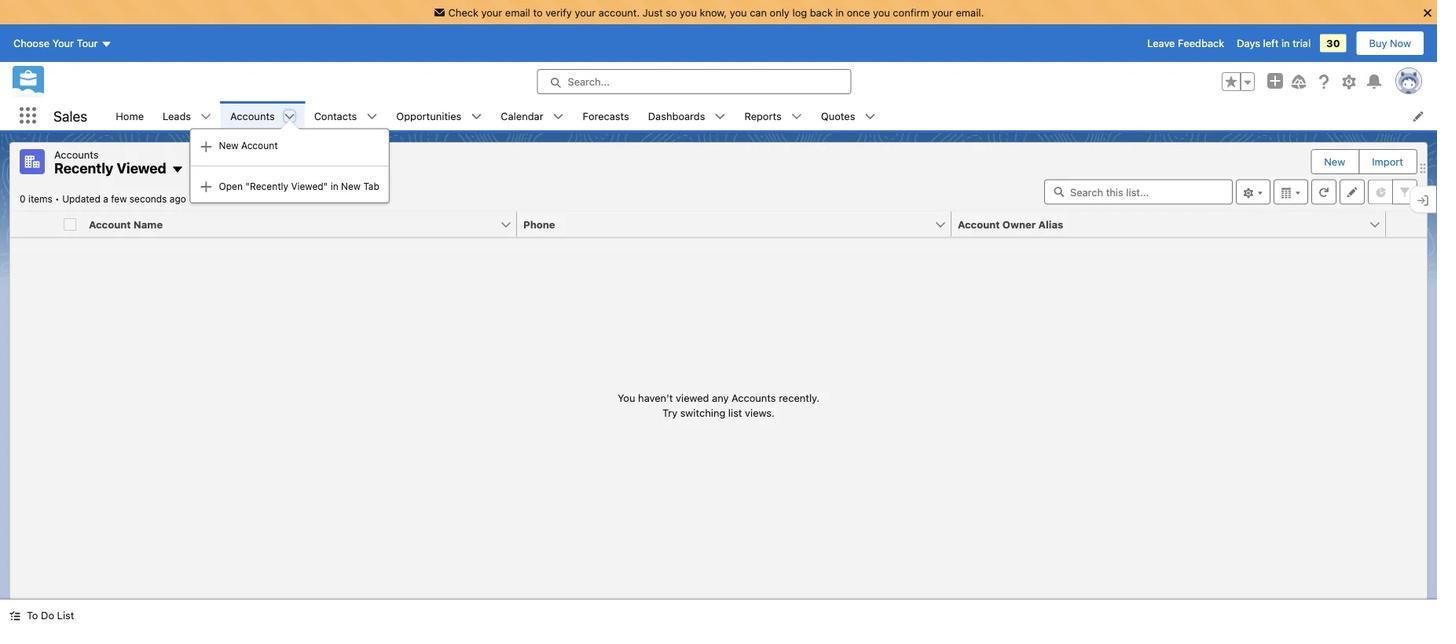Task type: vqa. For each thing, say whether or not it's contained in the screenshot.
views.
yes



Task type: locate. For each thing, give the bounding box(es) containing it.
accounts list item
[[190, 101, 390, 204]]

new down accounts link
[[219, 140, 239, 151]]

alias
[[1038, 218, 1063, 230]]

text default image inside dashboards list item
[[715, 111, 726, 122]]

action element
[[1386, 212, 1427, 238]]

phone element
[[517, 212, 961, 238]]

reports list item
[[735, 101, 811, 130]]

list containing home
[[106, 101, 1437, 204]]

your left email.
[[932, 6, 953, 18]]

status
[[618, 390, 819, 421]]

status containing you haven't viewed any accounts recently.
[[618, 390, 819, 421]]

haven't
[[638, 392, 673, 404]]

text default image inside the opportunities list item
[[471, 111, 482, 122]]

list
[[728, 407, 742, 419]]

0 horizontal spatial in
[[331, 181, 338, 192]]

reports link
[[735, 101, 791, 130]]

so
[[666, 6, 677, 18]]

0 horizontal spatial account
[[89, 218, 131, 230]]

you left can
[[730, 6, 747, 18]]

2 vertical spatial new
[[341, 181, 361, 192]]

group
[[1222, 72, 1255, 91]]

0 vertical spatial accounts
[[230, 110, 275, 122]]

0 horizontal spatial new
[[219, 140, 239, 151]]

in right back
[[836, 6, 844, 18]]

dashboards
[[648, 110, 705, 122]]

text default image
[[284, 111, 295, 122], [715, 111, 726, 122], [171, 164, 184, 176], [200, 181, 213, 193], [9, 611, 20, 622]]

calendar list item
[[491, 101, 573, 130]]

text default image for opportunities
[[471, 111, 482, 122]]

1 you from the left
[[680, 6, 697, 18]]

2 vertical spatial accounts
[[732, 392, 776, 404]]

2 horizontal spatial your
[[932, 6, 953, 18]]

1 horizontal spatial new
[[341, 181, 361, 192]]

0 vertical spatial new
[[219, 140, 239, 151]]

check
[[448, 6, 478, 18]]

2 horizontal spatial new
[[1324, 156, 1345, 168]]

your left email
[[481, 6, 502, 18]]

buy now
[[1369, 37, 1411, 49]]

new inside button
[[1324, 156, 1345, 168]]

account for account name
[[89, 218, 131, 230]]

1 horizontal spatial you
[[730, 6, 747, 18]]

new for new account
[[219, 140, 239, 151]]

text default image right leads
[[200, 111, 211, 122]]

0 vertical spatial in
[[836, 6, 844, 18]]

text default image inside quotes list item
[[865, 111, 876, 122]]

accounts down sales
[[54, 149, 99, 160]]

name
[[133, 218, 163, 230]]

30
[[1326, 37, 1340, 49]]

item number element
[[10, 212, 57, 238]]

text default image left calendar
[[471, 111, 482, 122]]

0 horizontal spatial your
[[481, 6, 502, 18]]

you right so
[[680, 6, 697, 18]]

new left "tab"
[[341, 181, 361, 192]]

1 horizontal spatial your
[[575, 6, 596, 18]]

text default image inside 'leads' list item
[[200, 111, 211, 122]]

2 horizontal spatial you
[[873, 6, 890, 18]]

account left owner
[[958, 218, 1000, 230]]

text default image up new account link
[[284, 111, 295, 122]]

account inside 'button'
[[958, 218, 1000, 230]]

new left import
[[1324, 156, 1345, 168]]

search...
[[568, 76, 610, 88]]

text default image left 'to' in the left of the page
[[9, 611, 20, 622]]

text default image
[[200, 111, 211, 122], [366, 111, 377, 122], [471, 111, 482, 122], [553, 111, 564, 122], [791, 111, 802, 122], [865, 111, 876, 122], [200, 141, 213, 153]]

text default image inside open "recently viewed" in new tab link
[[200, 181, 213, 193]]

calendar
[[501, 110, 543, 122]]

accounts up new account
[[230, 110, 275, 122]]

None search field
[[1044, 180, 1233, 205]]

1 vertical spatial new
[[1324, 156, 1345, 168]]

just
[[643, 6, 663, 18]]

reports
[[744, 110, 782, 122]]

check your email to verify your account. just so you know, you can only log back in once you confirm your email.
[[448, 6, 984, 18]]

status inside recently viewed|accounts|list view element
[[618, 390, 819, 421]]

text default image right reports
[[791, 111, 802, 122]]

account down accounts link
[[241, 140, 278, 151]]

tab
[[363, 181, 379, 192]]

opportunities link
[[387, 101, 471, 130]]

1 vertical spatial accounts
[[54, 149, 99, 160]]

account name button
[[83, 212, 500, 237]]

forecasts
[[583, 110, 629, 122]]

accounts up views.
[[732, 392, 776, 404]]

recently viewed
[[54, 160, 166, 177]]

you
[[680, 6, 697, 18], [730, 6, 747, 18], [873, 6, 890, 18]]

2 horizontal spatial account
[[958, 218, 1000, 230]]

text default image inside "contacts" list item
[[366, 111, 377, 122]]

text default image inside calendar list item
[[553, 111, 564, 122]]

know,
[[700, 6, 727, 18]]

account owner alias
[[958, 218, 1063, 230]]

text default image for quotes
[[865, 111, 876, 122]]

1 horizontal spatial in
[[836, 6, 844, 18]]

1 horizontal spatial account
[[241, 140, 278, 151]]

choose
[[13, 37, 50, 49]]

text default image right 'contacts'
[[366, 111, 377, 122]]

contacts
[[314, 110, 357, 122]]

views.
[[745, 407, 775, 419]]

text default image right quotes
[[865, 111, 876, 122]]

few
[[111, 194, 127, 205]]

account
[[241, 140, 278, 151], [89, 218, 131, 230], [958, 218, 1000, 230]]

account inside button
[[89, 218, 131, 230]]

2 vertical spatial in
[[331, 181, 338, 192]]

text default image up ago
[[171, 164, 184, 176]]

you right 'once'
[[873, 6, 890, 18]]

in right viewed"
[[331, 181, 338, 192]]

text default image left reports
[[715, 111, 726, 122]]

text default image inside reports list item
[[791, 111, 802, 122]]

•
[[55, 194, 60, 205]]

1 horizontal spatial accounts
[[230, 110, 275, 122]]

text default image for reports
[[791, 111, 802, 122]]

any
[[712, 392, 729, 404]]

your right verify
[[575, 6, 596, 18]]

ago
[[170, 194, 186, 205]]

viewed
[[117, 160, 166, 177]]

text default image right calendar
[[553, 111, 564, 122]]

back
[[810, 6, 833, 18]]

only
[[770, 6, 790, 18]]

leads link
[[153, 101, 200, 130]]

list
[[106, 101, 1437, 204]]

quotes list item
[[811, 101, 885, 130]]

account owner alias button
[[952, 212, 1369, 237]]

item number image
[[10, 212, 57, 237]]

account name element
[[83, 212, 526, 238]]

new account
[[219, 140, 278, 151]]

accounts
[[230, 110, 275, 122], [54, 149, 99, 160], [732, 392, 776, 404]]

new button
[[1312, 150, 1358, 174]]

leads list item
[[153, 101, 221, 130]]

phone
[[523, 218, 555, 230]]

1 vertical spatial in
[[1281, 37, 1290, 49]]

account name
[[89, 218, 163, 230]]

account for account owner alias
[[958, 218, 1000, 230]]

import button
[[1359, 150, 1416, 174]]

search... button
[[537, 69, 851, 94]]

in right left
[[1281, 37, 1290, 49]]

once
[[847, 6, 870, 18]]

email.
[[956, 6, 984, 18]]

to do list
[[27, 610, 74, 622]]

in
[[836, 6, 844, 18], [1281, 37, 1290, 49], [331, 181, 338, 192]]

account down "a"
[[89, 218, 131, 230]]

action image
[[1386, 212, 1427, 237]]

home
[[116, 110, 144, 122]]

cell
[[57, 212, 83, 238]]

new
[[219, 140, 239, 151], [1324, 156, 1345, 168], [341, 181, 361, 192]]

calendar link
[[491, 101, 553, 130]]

to
[[27, 610, 38, 622]]

cell inside recently viewed|accounts|list view element
[[57, 212, 83, 238]]

in inside 'accounts' list item
[[331, 181, 338, 192]]

0 horizontal spatial you
[[680, 6, 697, 18]]

2 horizontal spatial accounts
[[732, 392, 776, 404]]

text default image left open in the left of the page
[[200, 181, 213, 193]]

home link
[[106, 101, 153, 130]]

a
[[103, 194, 108, 205]]

text default image down 'leads' list item
[[200, 141, 213, 153]]



Task type: describe. For each thing, give the bounding box(es) containing it.
switching
[[680, 407, 725, 419]]

email
[[505, 6, 530, 18]]

confirm
[[893, 6, 929, 18]]

now
[[1390, 37, 1411, 49]]

0
[[20, 194, 26, 205]]

updated
[[62, 194, 100, 205]]

recently viewed|accounts|list view element
[[9, 142, 1428, 600]]

choose your tour button
[[13, 31, 113, 56]]

3 you from the left
[[873, 6, 890, 18]]

left
[[1263, 37, 1279, 49]]

dashboards link
[[639, 101, 715, 130]]

1 your from the left
[[481, 6, 502, 18]]

2 horizontal spatial in
[[1281, 37, 1290, 49]]

you haven't viewed any accounts recently. try switching list views.
[[618, 392, 819, 419]]

choose your tour
[[13, 37, 98, 49]]

items
[[28, 194, 52, 205]]

text default image inside the to do list button
[[9, 611, 20, 622]]

leave feedback
[[1147, 37, 1224, 49]]

buy
[[1369, 37, 1387, 49]]

opportunities
[[396, 110, 461, 122]]

opportunities list item
[[387, 101, 491, 130]]

new account link
[[191, 132, 389, 159]]

0 items • updated a few seconds ago
[[20, 194, 186, 205]]

leads
[[163, 110, 191, 122]]

sales
[[53, 107, 87, 124]]

accounts inside list item
[[230, 110, 275, 122]]

buy now button
[[1356, 31, 1425, 56]]

leave feedback link
[[1147, 37, 1224, 49]]

leave
[[1147, 37, 1175, 49]]

phone button
[[517, 212, 934, 237]]

your
[[52, 37, 74, 49]]

account.
[[599, 6, 640, 18]]

contacts list item
[[305, 101, 387, 130]]

new for new
[[1324, 156, 1345, 168]]

tour
[[77, 37, 98, 49]]

viewed
[[676, 392, 709, 404]]

forecasts link
[[573, 101, 639, 130]]

you
[[618, 392, 635, 404]]

seconds
[[129, 194, 167, 205]]

open "recently viewed" in new tab
[[219, 181, 379, 192]]

text default image for contacts
[[366, 111, 377, 122]]

text default image for leads
[[200, 111, 211, 122]]

can
[[750, 6, 767, 18]]

account owner alias element
[[952, 212, 1395, 238]]

text default image for calendar
[[553, 111, 564, 122]]

import
[[1372, 156, 1403, 168]]

"recently
[[245, 181, 288, 192]]

list
[[57, 610, 74, 622]]

days
[[1237, 37, 1260, 49]]

2 your from the left
[[575, 6, 596, 18]]

do
[[41, 610, 54, 622]]

feedback
[[1178, 37, 1224, 49]]

log
[[792, 6, 807, 18]]

owner
[[1002, 218, 1036, 230]]

recently
[[54, 160, 113, 177]]

to
[[533, 6, 543, 18]]

quotes
[[821, 110, 855, 122]]

to do list button
[[0, 600, 84, 632]]

accounts inside you haven't viewed any accounts recently. try switching list views.
[[732, 392, 776, 404]]

quotes link
[[811, 101, 865, 130]]

open
[[219, 181, 243, 192]]

recently.
[[779, 392, 819, 404]]

accounts link
[[221, 101, 284, 130]]

text default image inside new account link
[[200, 141, 213, 153]]

recently viewed status
[[20, 194, 62, 205]]

3 your from the left
[[932, 6, 953, 18]]

verify
[[545, 6, 572, 18]]

trial
[[1293, 37, 1311, 49]]

2 you from the left
[[730, 6, 747, 18]]

Search Recently Viewed list view. search field
[[1044, 180, 1233, 205]]

dashboards list item
[[639, 101, 735, 130]]

account inside list item
[[241, 140, 278, 151]]

contacts link
[[305, 101, 366, 130]]

days left in trial
[[1237, 37, 1311, 49]]

0 horizontal spatial accounts
[[54, 149, 99, 160]]

try
[[662, 407, 677, 419]]



